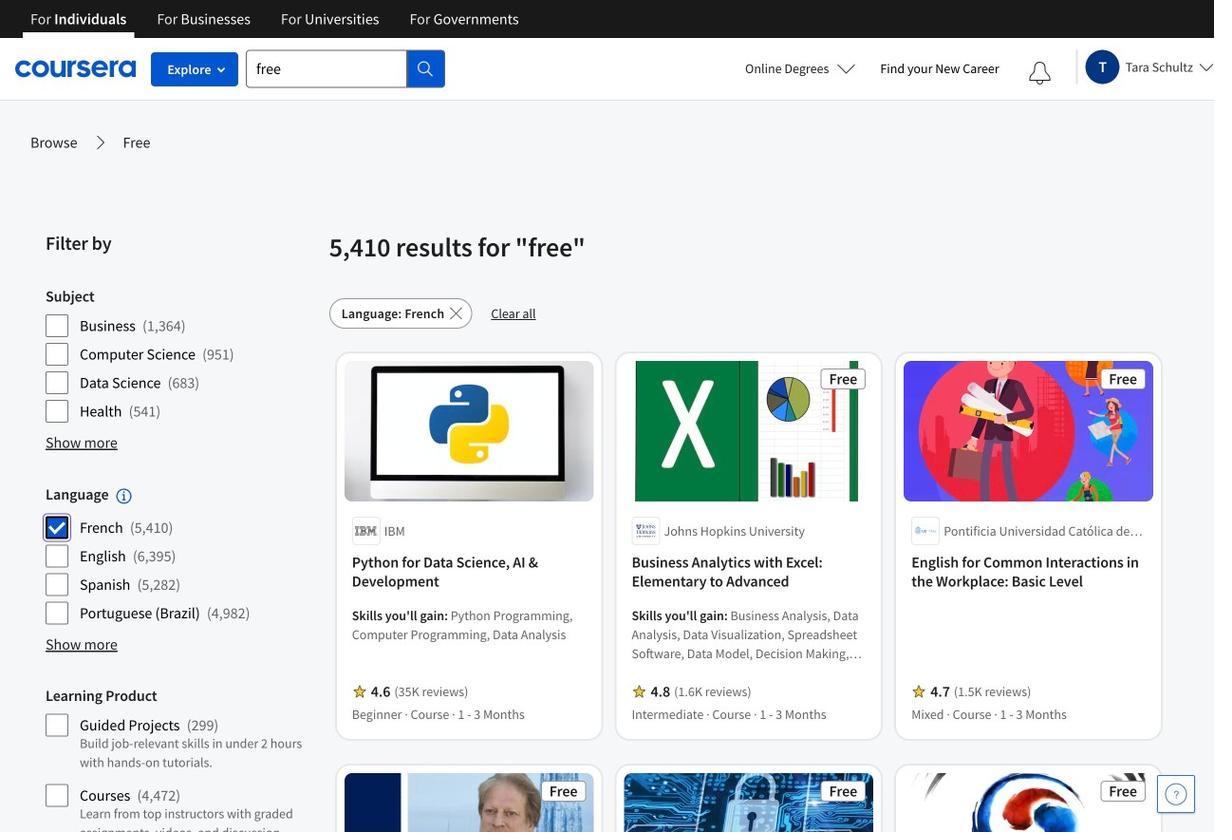Task type: describe. For each thing, give the bounding box(es) containing it.
banner navigation
[[15, 0, 534, 38]]

information about this filter group image
[[116, 488, 132, 504]]

What do you want to learn? text field
[[246, 50, 407, 88]]

2 group from the top
[[46, 484, 318, 625]]

1 group from the top
[[46, 287, 318, 424]]



Task type: locate. For each thing, give the bounding box(es) containing it.
1 vertical spatial group
[[46, 484, 318, 625]]

None search field
[[246, 50, 445, 88]]

0 vertical spatial group
[[46, 287, 318, 424]]

3 group from the top
[[46, 686, 318, 832]]

help center image
[[1165, 783, 1188, 805]]

2 vertical spatial group
[[46, 686, 318, 832]]

coursera image
[[15, 53, 136, 84]]

group
[[46, 287, 318, 424], [46, 484, 318, 625], [46, 686, 318, 832]]



Task type: vqa. For each thing, say whether or not it's contained in the screenshot.
Help Center Icon
yes



